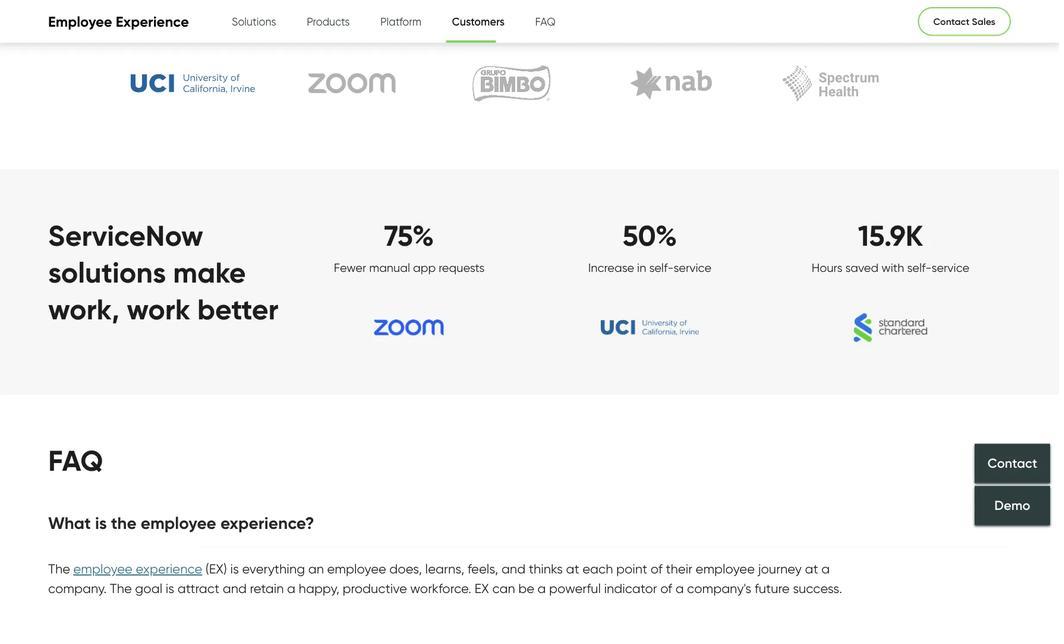 Task type: vqa. For each thing, say whether or not it's contained in the screenshot.
'Get Started' at the right of page
no



Task type: describe. For each thing, give the bounding box(es) containing it.
contact for contact
[[988, 455, 1037, 472]]

is for what
[[95, 504, 107, 524]]

employee up productive
[[327, 552, 386, 568]]

solutions link
[[232, 0, 276, 43]]

hours saved with self-service
[[812, 251, 969, 265]]

an
[[308, 552, 324, 568]]

workforce.
[[410, 572, 471, 587]]

what is the employee experience?
[[48, 504, 314, 524]]

attract
[[178, 572, 219, 587]]

the employee experience
[[48, 552, 202, 568]]

sales
[[972, 16, 995, 27]]

1 self- from the left
[[649, 251, 674, 265]]

indicator
[[604, 572, 657, 587]]

1 horizontal spatial faq
[[535, 15, 556, 28]]

fewer manual app requests
[[334, 251, 485, 265]]

solutions
[[232, 15, 276, 28]]

faq link
[[535, 0, 556, 43]]

thinks
[[529, 552, 563, 568]]

75%
[[384, 208, 434, 244]]

what
[[48, 504, 91, 524]]

1 horizontal spatial and
[[502, 552, 525, 568]]

future
[[755, 572, 790, 587]]

a right retain
[[287, 572, 295, 587]]

(ex)
[[206, 552, 227, 568]]

customer logo image image for 15.9k
[[837, 300, 944, 336]]

employee up the company's
[[696, 552, 755, 568]]

powerful
[[549, 572, 601, 587]]

contact for contact sales
[[933, 16, 970, 27]]

contact sales link
[[918, 7, 1011, 36]]

success.
[[793, 572, 842, 587]]

with
[[882, 251, 904, 265]]

be
[[518, 572, 534, 587]]

is for (ex)
[[230, 552, 239, 568]]

work
[[127, 282, 190, 317]]

a up success.
[[821, 552, 830, 568]]

spectrum health logo image
[[758, 38, 903, 110]]

increase in self-service
[[588, 251, 712, 265]]

hours
[[812, 251, 842, 265]]

increase
[[588, 251, 634, 265]]

ex
[[475, 572, 489, 587]]

uci logo image
[[120, 37, 265, 110]]

platform link
[[380, 0, 421, 43]]

nab logo image
[[598, 38, 744, 110]]

products
[[307, 15, 350, 28]]

their
[[666, 552, 692, 568]]

does,
[[389, 552, 422, 568]]

contact sales
[[933, 16, 995, 27]]

customers
[[452, 15, 505, 28]]

better
[[197, 282, 279, 317]]

servicenow solutions make work, work better
[[48, 208, 279, 317]]

happy,
[[299, 572, 339, 587]]

(ex) is everything an employee does, learns, feels, and thinks at each point of their employee journey at a company. the goal is attract and retain a happy, productive workforce. ex can be a powerful indicator of a company's future success.
[[48, 552, 842, 587]]

servicenow
[[48, 208, 203, 244]]

work,
[[48, 282, 120, 317]]

products link
[[307, 0, 350, 43]]

platform
[[380, 15, 421, 28]]

the inside (ex) is everything an employee does, learns, feels, and thinks at each point of their employee journey at a company. the goal is attract and retain a happy, productive workforce. ex can be a powerful indicator of a company's future success.
[[110, 572, 132, 587]]

employee up company.
[[73, 552, 132, 568]]

employee experience link
[[73, 552, 202, 568]]



Task type: locate. For each thing, give the bounding box(es) containing it.
is left the
[[95, 504, 107, 524]]

1 vertical spatial faq
[[48, 434, 103, 469]]

self- right with
[[907, 251, 932, 265]]

self- right in
[[649, 251, 674, 265]]

1 horizontal spatial is
[[166, 572, 174, 587]]

customers link
[[452, 0, 505, 46]]

of
[[651, 552, 663, 568], [660, 572, 672, 587]]

2 horizontal spatial customer logo image image
[[837, 300, 944, 336]]

of down their
[[660, 572, 672, 587]]

and
[[502, 552, 525, 568], [223, 572, 247, 587]]

goal
[[135, 572, 162, 587]]

journey
[[758, 552, 802, 568]]

demo link
[[975, 486, 1050, 526]]

solutions
[[48, 245, 166, 280]]

1 vertical spatial is
[[230, 552, 239, 568]]

0 vertical spatial the
[[48, 552, 70, 568]]

1 horizontal spatial the
[[110, 572, 132, 587]]

productive
[[343, 572, 407, 587]]

customer logo image image for 50%
[[596, 300, 703, 336]]

retain
[[250, 572, 284, 587]]

50%
[[623, 208, 677, 244]]

what is the employee experience? button
[[48, 503, 334, 525]]

1 horizontal spatial at
[[805, 552, 818, 568]]

0 horizontal spatial is
[[95, 504, 107, 524]]

of left their
[[651, 552, 663, 568]]

3 customer logo image image from the left
[[837, 300, 944, 336]]

contact up demo
[[988, 455, 1037, 472]]

saved
[[845, 251, 879, 265]]

the
[[111, 504, 137, 524]]

feels,
[[468, 552, 498, 568]]

employee experience
[[48, 12, 189, 30]]

a
[[821, 552, 830, 568], [287, 572, 295, 587], [538, 572, 546, 587], [676, 572, 684, 587]]

experience
[[116, 12, 189, 30]]

make
[[173, 245, 246, 280]]

0 horizontal spatial the
[[48, 552, 70, 568]]

at up powerful
[[566, 552, 579, 568]]

2 horizontal spatial is
[[230, 552, 239, 568]]

bimbo logo image
[[439, 38, 584, 110]]

each
[[583, 552, 613, 568]]

self-
[[649, 251, 674, 265], [907, 251, 932, 265]]

1 vertical spatial and
[[223, 572, 247, 587]]

2 service from the left
[[932, 251, 969, 265]]

requests
[[439, 251, 485, 265]]

at
[[566, 552, 579, 568], [805, 552, 818, 568]]

is right (ex)
[[230, 552, 239, 568]]

company's
[[687, 572, 751, 587]]

1 horizontal spatial self-
[[907, 251, 932, 265]]

0 vertical spatial faq
[[535, 15, 556, 28]]

employee up experience
[[141, 504, 216, 524]]

manual
[[369, 251, 410, 265]]

1 vertical spatial the
[[110, 572, 132, 587]]

the up company.
[[48, 552, 70, 568]]

contact link
[[975, 444, 1050, 484]]

1 vertical spatial of
[[660, 572, 672, 587]]

experience
[[136, 552, 202, 568]]

customer logo image image
[[356, 300, 463, 336], [596, 300, 703, 336], [837, 300, 944, 336]]

0 vertical spatial is
[[95, 504, 107, 524]]

contact
[[933, 16, 970, 27], [988, 455, 1037, 472]]

the
[[48, 552, 70, 568], [110, 572, 132, 587]]

2 self- from the left
[[907, 251, 932, 265]]

can
[[492, 572, 515, 587]]

1 customer logo image image from the left
[[356, 300, 463, 336]]

service
[[674, 251, 712, 265], [932, 251, 969, 265]]

learns,
[[425, 552, 464, 568]]

0 horizontal spatial and
[[223, 572, 247, 587]]

zoom logo image
[[280, 38, 425, 110]]

customer logo image image for 75%
[[356, 300, 463, 336]]

2 customer logo image image from the left
[[596, 300, 703, 336]]

contact left sales
[[933, 16, 970, 27]]

service right with
[[932, 251, 969, 265]]

app
[[413, 251, 436, 265]]

a down their
[[676, 572, 684, 587]]

0 horizontal spatial customer logo image image
[[356, 300, 463, 336]]

a right be
[[538, 572, 546, 587]]

at up success.
[[805, 552, 818, 568]]

1 service from the left
[[674, 251, 712, 265]]

0 vertical spatial contact
[[933, 16, 970, 27]]

is
[[95, 504, 107, 524], [230, 552, 239, 568], [166, 572, 174, 587]]

1 horizontal spatial service
[[932, 251, 969, 265]]

fewer
[[334, 251, 366, 265]]

service right in
[[674, 251, 712, 265]]

point
[[616, 552, 647, 568]]

demo
[[994, 498, 1030, 514]]

1 horizontal spatial contact
[[988, 455, 1037, 472]]

is inside button
[[95, 504, 107, 524]]

2 vertical spatial is
[[166, 572, 174, 587]]

in
[[637, 251, 646, 265]]

faq
[[535, 15, 556, 28], [48, 434, 103, 469]]

1 horizontal spatial customer logo image image
[[596, 300, 703, 336]]

employee
[[141, 504, 216, 524], [73, 552, 132, 568], [327, 552, 386, 568], [696, 552, 755, 568]]

0 horizontal spatial self-
[[649, 251, 674, 265]]

0 horizontal spatial faq
[[48, 434, 103, 469]]

company.
[[48, 572, 107, 587]]

employee
[[48, 12, 112, 30]]

and down (ex)
[[223, 572, 247, 587]]

employee inside button
[[141, 504, 216, 524]]

0 horizontal spatial at
[[566, 552, 579, 568]]

is down experience
[[166, 572, 174, 587]]

and up can
[[502, 552, 525, 568]]

0 horizontal spatial contact
[[933, 16, 970, 27]]

0 vertical spatial of
[[651, 552, 663, 568]]

0 vertical spatial and
[[502, 552, 525, 568]]

everything
[[242, 552, 305, 568]]

1 vertical spatial contact
[[988, 455, 1037, 472]]

1 at from the left
[[566, 552, 579, 568]]

0 horizontal spatial service
[[674, 251, 712, 265]]

15.9k
[[858, 208, 923, 244]]

experience?
[[220, 504, 314, 524]]

the down the employee experience
[[110, 572, 132, 587]]

2 at from the left
[[805, 552, 818, 568]]



